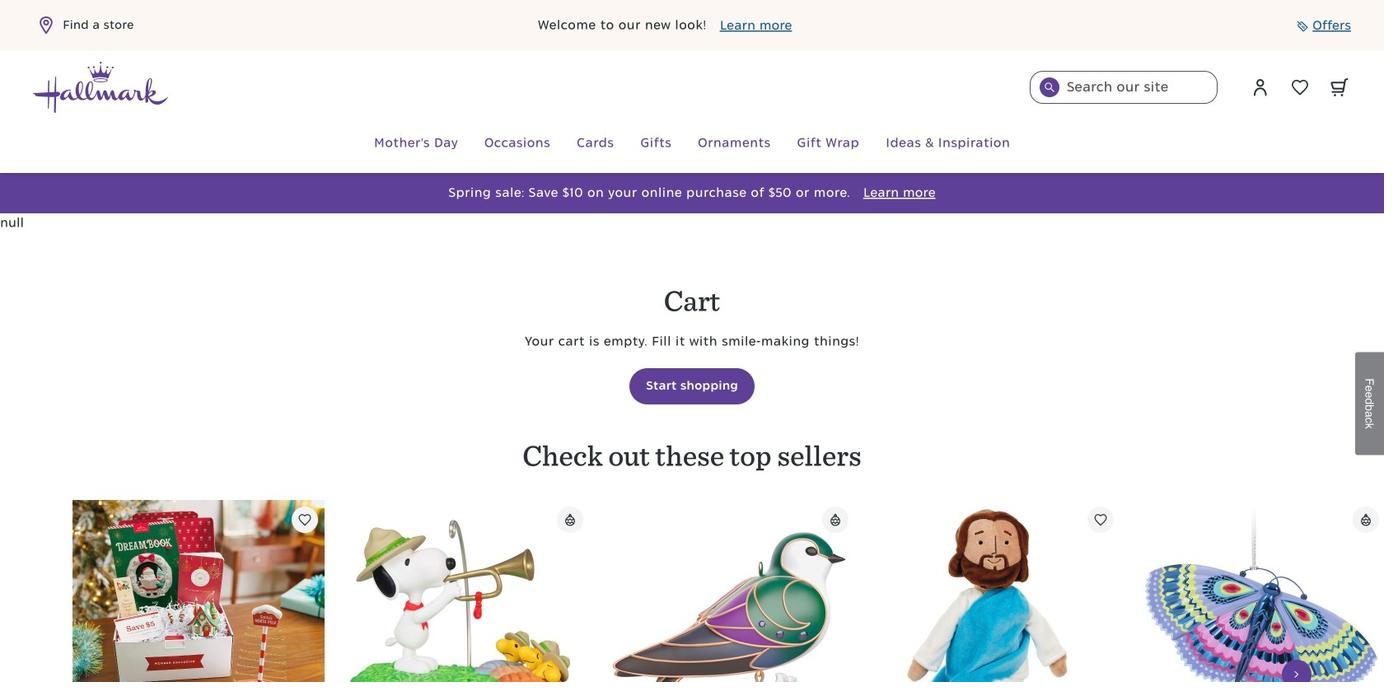 Task type: locate. For each thing, give the bounding box(es) containing it.
2024 keepsake ornament club membership image
[[73, 500, 325, 683]]

None search field
[[1030, 71, 1218, 104]]

sign in dropdown menu image
[[1251, 77, 1271, 97]]

brilliant butterflies ornament image
[[1134, 500, 1385, 683]]

hallmark logo image
[[33, 62, 168, 113]]

the beauty of birds violet-green swallow ornament image
[[603, 500, 856, 683]]

main menu. menu bar
[[33, 114, 1352, 173]]

my friend jesus stuffed doll, 13" image
[[869, 500, 1121, 683]]

view your cart with 0 items. image
[[1331, 78, 1349, 96]]



Task type: describe. For each thing, give the bounding box(es) containing it.
check out these top sellers element
[[0, 438, 1385, 683]]

Search search field
[[1030, 71, 1218, 104]]

next slide image
[[1295, 672, 1300, 679]]

search image
[[1045, 82, 1055, 92]]

the peanuts® gang beagle scouts 50th anniversary rise and shine! ornament and pin, set of 2 image
[[338, 500, 590, 683]]



Task type: vqa. For each thing, say whether or not it's contained in the screenshot.
My Friend Jesus Stuffed Doll, 13" image
yes



